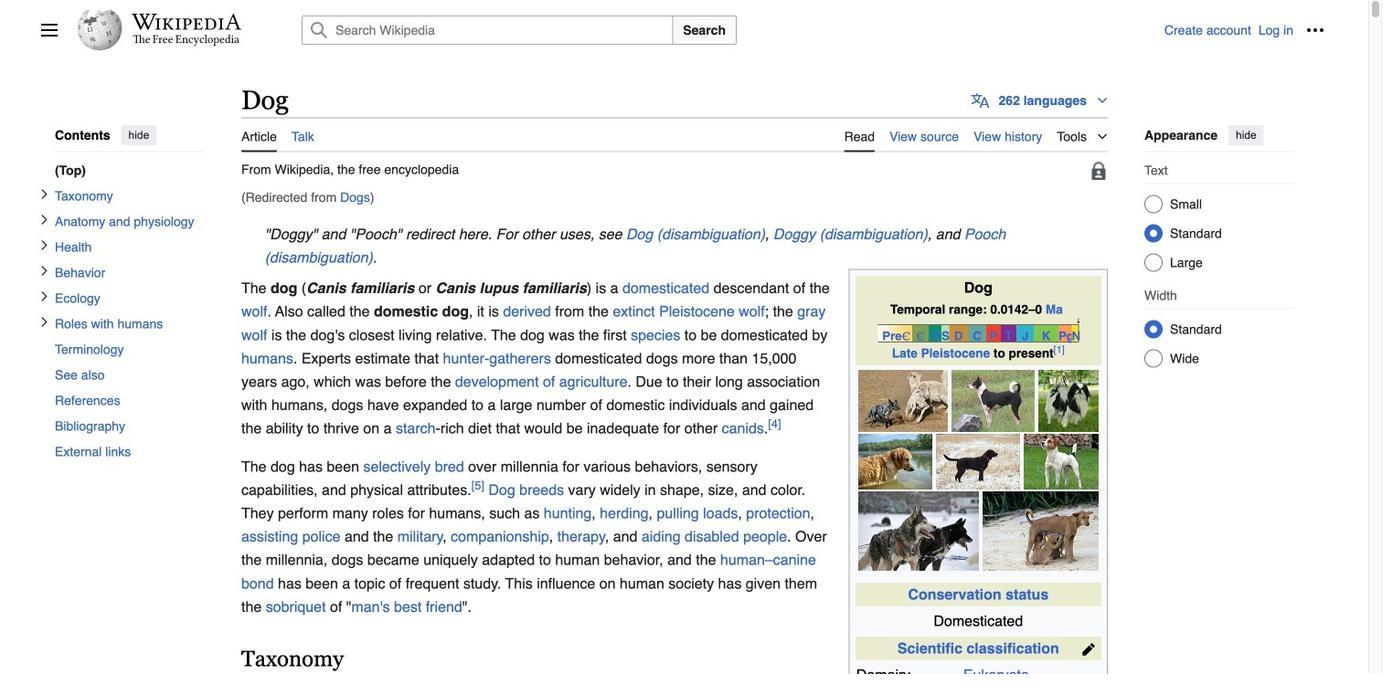 Task type: locate. For each thing, give the bounding box(es) containing it.
wikimedia expand image
[[39, 189, 50, 200], [39, 214, 50, 225], [39, 240, 50, 251], [39, 291, 50, 302], [39, 317, 50, 328]]

ellipsis image
[[1307, 21, 1325, 39]]

menu image
[[40, 21, 59, 39]]

wikipedia image
[[132, 14, 241, 30]]

note
[[241, 223, 1108, 269]]

None search field
[[280, 16, 1161, 45]]

the free encyclopedia image
[[133, 35, 240, 47]]

1 wikimedia expand image from the top
[[39, 189, 50, 200]]

page semi-protected image
[[1090, 162, 1108, 180]]



Task type: vqa. For each thing, say whether or not it's contained in the screenshot.
Julius
no



Task type: describe. For each thing, give the bounding box(es) containing it.
personal tools element
[[1161, 16, 1334, 45]]

2 wikimedia expand image from the top
[[39, 214, 50, 225]]

4 wikimedia expand image from the top
[[39, 291, 50, 302]]

Search Wikipedia search field
[[302, 16, 673, 45]]

edit this classification image
[[1082, 643, 1096, 657]]

3 wikimedia expand image from the top
[[39, 240, 50, 251]]

wikimedia expand image
[[39, 266, 50, 277]]

language progressive image
[[972, 91, 990, 110]]

5 wikimedia expand image from the top
[[39, 317, 50, 328]]



